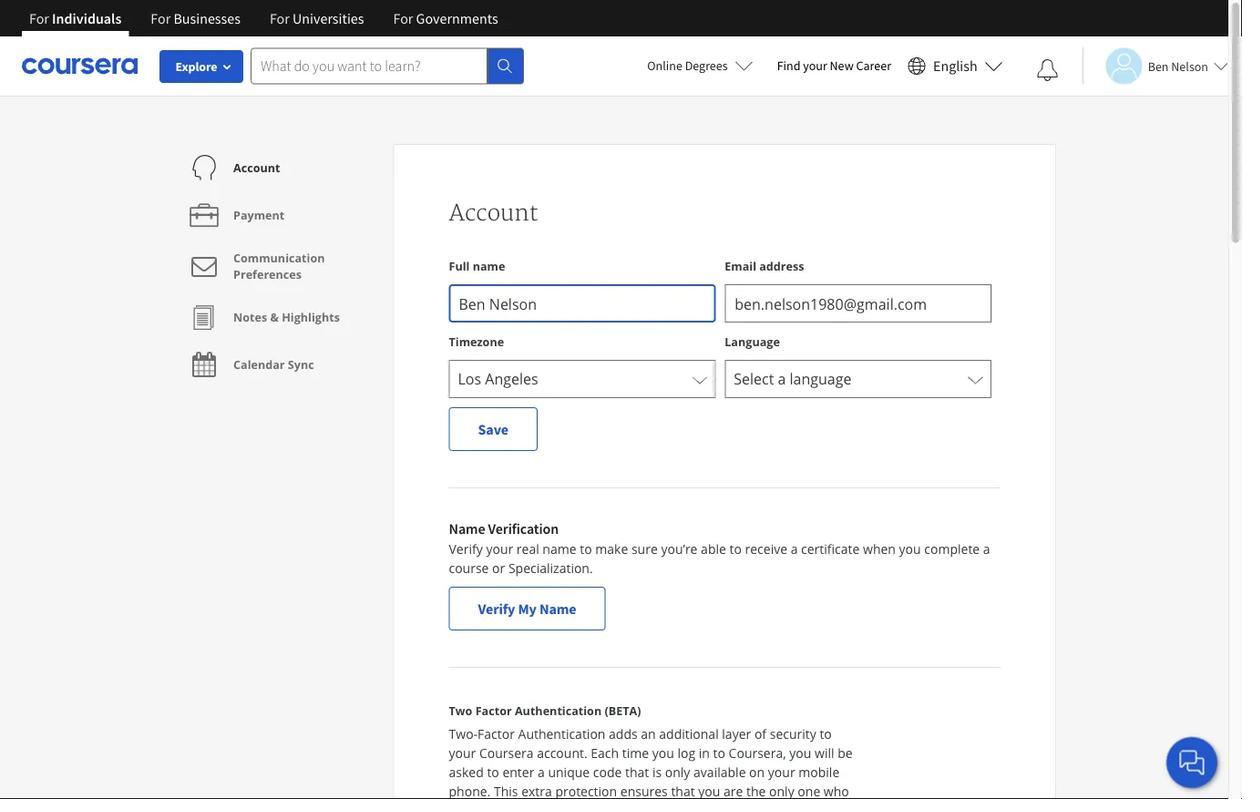 Task type: vqa. For each thing, say whether or not it's contained in the screenshot.
For Governments
yes



Task type: describe. For each thing, give the bounding box(es) containing it.
0 vertical spatial factor
[[475, 703, 512, 719]]

for for individuals
[[29, 9, 49, 27]]

preferences
[[233, 267, 302, 282]]

an
[[641, 726, 656, 743]]

english
[[933, 57, 978, 75]]

ben
[[1148, 58, 1169, 74]]

communication
[[233, 250, 325, 266]]

enter
[[503, 764, 534, 781]]

new
[[830, 57, 854, 74]]

unique
[[548, 764, 590, 781]]

mobile
[[799, 764, 840, 781]]

certificate
[[801, 541, 860, 558]]

log
[[678, 745, 696, 762]]

career
[[856, 57, 891, 74]]

you down security
[[790, 745, 812, 762]]

verify inside "link"
[[478, 600, 515, 618]]

sure
[[632, 541, 658, 558]]

individuals
[[52, 9, 122, 27]]

asked
[[449, 764, 484, 781]]

0 vertical spatial authentication
[[515, 703, 602, 719]]

in
[[699, 745, 710, 762]]

0 vertical spatial only
[[665, 764, 690, 781]]

code
[[593, 764, 622, 781]]

notes & highlights
[[233, 309, 340, 325]]

verify my name
[[478, 600, 577, 618]]

calendar sync link
[[186, 341, 314, 388]]

Full name text field
[[449, 284, 716, 323]]

universities
[[293, 9, 364, 27]]

full
[[449, 258, 470, 273]]

adds
[[609, 726, 638, 743]]

&
[[270, 309, 279, 325]]

find your new career
[[777, 57, 891, 74]]

find
[[777, 57, 801, 74]]

the
[[747, 783, 766, 799]]

layer
[[722, 726, 751, 743]]

language
[[725, 334, 780, 349]]

payment
[[233, 207, 285, 223]]

be
[[838, 745, 853, 762]]

ben nelson
[[1148, 58, 1209, 74]]

What do you want to learn? text field
[[251, 48, 488, 84]]

two factor authentication (beta) two-factor authentication adds an additional layer of                 security to your coursera account. each time you log in to coursera,                 you will be asked to enter a unique code that is only available on                 your mobile phone. this extra protection ensures that you are the only                 one 
[[449, 703, 853, 799]]

each
[[591, 745, 619, 762]]

show notifications image
[[1037, 59, 1059, 81]]

highlights
[[282, 309, 340, 325]]

communication preferences link
[[186, 239, 380, 293]]

verify inside "name verification verify your real name to make sure you're able to receive a certificate when you complete a course or specialization."
[[449, 541, 483, 558]]

notes & highlights link
[[186, 293, 340, 341]]

complete
[[924, 541, 980, 558]]

1 horizontal spatial only
[[769, 783, 795, 799]]

able
[[701, 541, 726, 558]]

you down available
[[698, 783, 720, 799]]

your down two-
[[449, 745, 476, 762]]

two-
[[449, 726, 478, 743]]

your right find
[[803, 57, 827, 74]]

businesses
[[174, 9, 241, 27]]

name inside "name verification verify your real name to make sure you're able to receive a certificate when you complete a course or specialization."
[[543, 541, 577, 558]]

timezone
[[449, 334, 504, 349]]

phone.
[[449, 783, 491, 799]]

for governments
[[393, 9, 498, 27]]

when
[[863, 541, 896, 558]]

available
[[694, 764, 746, 781]]

this
[[494, 783, 518, 799]]

2 horizontal spatial a
[[983, 541, 990, 558]]

online degrees
[[647, 57, 728, 74]]

online
[[647, 57, 683, 74]]

protection
[[555, 783, 617, 799]]

ben nelson button
[[1083, 48, 1229, 84]]

verification
[[488, 520, 559, 538]]

to right in at bottom
[[713, 745, 725, 762]]

you're
[[661, 541, 698, 558]]

degrees
[[685, 57, 728, 74]]

you up 'is'
[[652, 745, 674, 762]]

name inside "link"
[[539, 600, 577, 618]]

your right on
[[768, 764, 795, 781]]

address
[[759, 258, 804, 273]]

account link
[[186, 144, 280, 191]]

course
[[449, 560, 489, 577]]

explore
[[175, 58, 217, 75]]

specialization.
[[509, 560, 593, 577]]

banner navigation
[[15, 0, 513, 50]]

your inside "name verification verify your real name to make sure you're able to receive a certificate when you complete a course or specialization."
[[486, 541, 513, 558]]

calendar sync
[[233, 357, 314, 372]]

one
[[798, 783, 821, 799]]

notes
[[233, 309, 267, 325]]



Task type: locate. For each thing, give the bounding box(es) containing it.
(beta)
[[605, 703, 641, 719]]

of
[[755, 726, 767, 743]]

chat with us image
[[1178, 748, 1207, 777]]

real
[[517, 541, 539, 558]]

coursera
[[479, 745, 534, 762]]

time
[[622, 745, 649, 762]]

1 horizontal spatial name
[[539, 600, 577, 618]]

1 horizontal spatial a
[[791, 541, 798, 558]]

that
[[625, 764, 649, 781], [671, 783, 695, 799]]

save
[[478, 420, 509, 438]]

0 horizontal spatial name
[[449, 520, 485, 538]]

a right the receive
[[791, 541, 798, 558]]

name
[[473, 258, 505, 273], [543, 541, 577, 558]]

4 for from the left
[[393, 9, 413, 27]]

for for businesses
[[151, 9, 171, 27]]

verify my name link
[[449, 587, 606, 631]]

1 horizontal spatial name
[[543, 541, 577, 558]]

0 vertical spatial that
[[625, 764, 649, 781]]

email
[[725, 258, 757, 273]]

explore button
[[160, 50, 243, 83]]

a
[[791, 541, 798, 558], [983, 541, 990, 558], [538, 764, 545, 781]]

save button
[[449, 407, 538, 451]]

account settings element
[[172, 144, 393, 388]]

None search field
[[251, 48, 524, 84]]

coursera,
[[729, 745, 786, 762]]

for left governments
[[393, 9, 413, 27]]

that down time
[[625, 764, 649, 781]]

account up payment
[[233, 160, 280, 175]]

governments
[[416, 9, 498, 27]]

for for governments
[[393, 9, 413, 27]]

your up or
[[486, 541, 513, 558]]

for businesses
[[151, 9, 241, 27]]

ensures
[[621, 783, 668, 799]]

name up course
[[449, 520, 485, 538]]

for universities
[[270, 9, 364, 27]]

factor up coursera
[[478, 726, 515, 743]]

coursera image
[[22, 51, 138, 80]]

online degrees button
[[633, 46, 768, 86]]

name right full
[[473, 258, 505, 273]]

english button
[[901, 36, 1011, 96]]

find your new career link
[[768, 55, 901, 77]]

you inside "name verification verify your real name to make sure you're able to receive a certificate when you complete a course or specialization."
[[899, 541, 921, 558]]

2 for from the left
[[151, 9, 171, 27]]

factor right two
[[475, 703, 512, 719]]

only right 'the'
[[769, 783, 795, 799]]

a up extra
[[538, 764, 545, 781]]

that down log
[[671, 783, 695, 799]]

extra
[[521, 783, 552, 799]]

email address
[[725, 258, 804, 273]]

authentication
[[515, 703, 602, 719], [518, 726, 606, 743]]

full name
[[449, 258, 505, 273]]

for
[[29, 9, 49, 27], [151, 9, 171, 27], [270, 9, 290, 27], [393, 9, 413, 27]]

security
[[770, 726, 816, 743]]

to up this
[[487, 764, 499, 781]]

for for universities
[[270, 9, 290, 27]]

is
[[653, 764, 662, 781]]

1 horizontal spatial account
[[449, 200, 538, 227]]

only right 'is'
[[665, 764, 690, 781]]

0 horizontal spatial that
[[625, 764, 649, 781]]

name up specialization.
[[543, 541, 577, 558]]

will
[[815, 745, 835, 762]]

to left make
[[580, 541, 592, 558]]

your
[[803, 57, 827, 74], [486, 541, 513, 558], [449, 745, 476, 762], [768, 764, 795, 781]]

0 vertical spatial name
[[473, 258, 505, 273]]

you
[[899, 541, 921, 558], [652, 745, 674, 762], [790, 745, 812, 762], [698, 783, 720, 799]]

for left universities
[[270, 9, 290, 27]]

on
[[749, 764, 765, 781]]

1 for from the left
[[29, 9, 49, 27]]

two
[[449, 703, 472, 719]]

make
[[595, 541, 628, 558]]

are
[[724, 783, 743, 799]]

0 horizontal spatial account
[[233, 160, 280, 175]]

0 horizontal spatial only
[[665, 764, 690, 781]]

for individuals
[[29, 9, 122, 27]]

account
[[233, 160, 280, 175], [449, 200, 538, 227]]

only
[[665, 764, 690, 781], [769, 783, 795, 799]]

1 vertical spatial verify
[[478, 600, 515, 618]]

to right able
[[730, 541, 742, 558]]

1 vertical spatial only
[[769, 783, 795, 799]]

verify up course
[[449, 541, 483, 558]]

1 horizontal spatial that
[[671, 783, 695, 799]]

nelson
[[1172, 58, 1209, 74]]

1 vertical spatial name
[[543, 541, 577, 558]]

name right my
[[539, 600, 577, 618]]

communication preferences
[[233, 250, 325, 282]]

a right complete
[[983, 541, 990, 558]]

0 vertical spatial account
[[233, 160, 280, 175]]

1 vertical spatial account
[[449, 200, 538, 227]]

for left 'businesses'
[[151, 9, 171, 27]]

verify left my
[[478, 600, 515, 618]]

1 vertical spatial authentication
[[518, 726, 606, 743]]

additional
[[659, 726, 719, 743]]

sync
[[288, 357, 314, 372]]

you right when
[[899, 541, 921, 558]]

my
[[518, 600, 537, 618]]

3 for from the left
[[270, 9, 290, 27]]

1 vertical spatial that
[[671, 783, 695, 799]]

verify
[[449, 541, 483, 558], [478, 600, 515, 618]]

calendar
[[233, 357, 285, 372]]

1 vertical spatial factor
[[478, 726, 515, 743]]

1 vertical spatial name
[[539, 600, 577, 618]]

receive
[[745, 541, 788, 558]]

to up will
[[820, 726, 832, 743]]

a inside two factor authentication (beta) two-factor authentication adds an additional layer of                 security to your coursera account. each time you log in to coursera,                 you will be asked to enter a unique code that is only available on                 your mobile phone. this extra protection ensures that you are the only                 one
[[538, 764, 545, 781]]

name verification verify your real name to make sure you're able to receive a certificate when you complete a course or specialization.
[[449, 520, 990, 577]]

name inside "name verification verify your real name to make sure you're able to receive a certificate when you complete a course or specialization."
[[449, 520, 485, 538]]

0 horizontal spatial name
[[473, 258, 505, 273]]

factor
[[475, 703, 512, 719], [478, 726, 515, 743]]

0 vertical spatial name
[[449, 520, 485, 538]]

for left individuals
[[29, 9, 49, 27]]

account up full name
[[449, 200, 538, 227]]

Email address text field
[[725, 284, 992, 323]]

0 horizontal spatial a
[[538, 764, 545, 781]]

or
[[492, 560, 505, 577]]

0 vertical spatial verify
[[449, 541, 483, 558]]

payment link
[[186, 191, 285, 239]]

account.
[[537, 745, 588, 762]]



